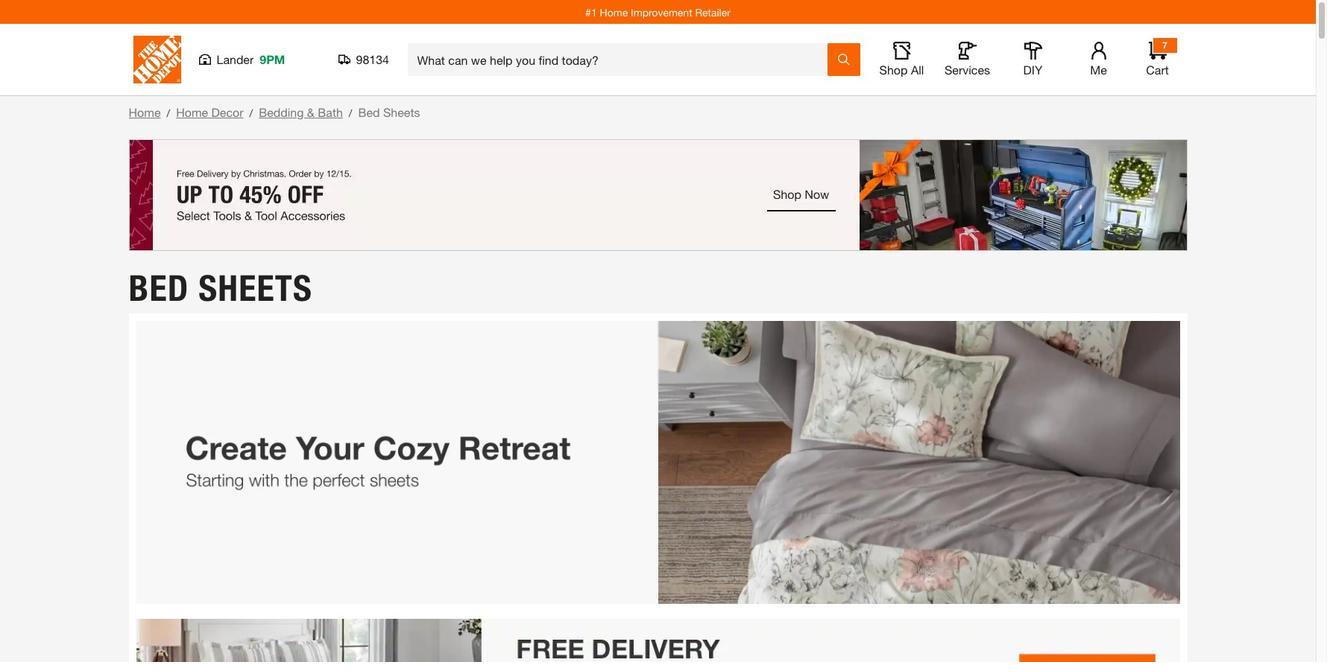 Task type: locate. For each thing, give the bounding box(es) containing it.
/ right bath
[[349, 107, 352, 119]]

decor
[[211, 105, 243, 119]]

home
[[600, 6, 628, 18], [129, 105, 161, 119], [176, 105, 208, 119]]

home right #1
[[600, 6, 628, 18]]

1 horizontal spatial bed
[[358, 105, 380, 119]]

1 / from the left
[[167, 107, 170, 119]]

bed
[[358, 105, 380, 119], [129, 267, 189, 310]]

7
[[1163, 40, 1168, 51]]

cart
[[1146, 63, 1169, 77]]

0 vertical spatial bed
[[358, 105, 380, 119]]

&
[[307, 105, 315, 119]]

sponsored banner image
[[129, 139, 1187, 251]]

sheets
[[383, 105, 420, 119], [198, 267, 312, 310]]

/ right the home link
[[167, 107, 170, 119]]

services button
[[944, 42, 991, 78]]

1 horizontal spatial home
[[176, 105, 208, 119]]

2 / from the left
[[249, 107, 253, 119]]

What can we help you find today? search field
[[417, 44, 827, 75]]

2 horizontal spatial /
[[349, 107, 352, 119]]

/ right the decor
[[249, 107, 253, 119]]

me
[[1090, 63, 1107, 77]]

3 / from the left
[[349, 107, 352, 119]]

home down the home depot logo
[[129, 105, 161, 119]]

0 horizontal spatial sheets
[[198, 267, 312, 310]]

the home depot logo image
[[133, 36, 181, 84]]

diy
[[1024, 63, 1043, 77]]

#1
[[585, 6, 597, 18]]

home left the decor
[[176, 105, 208, 119]]

9pm
[[260, 52, 285, 66]]

0 vertical spatial sheets
[[383, 105, 420, 119]]

improvement
[[631, 6, 692, 18]]

shop all button
[[878, 42, 926, 78]]

1 vertical spatial bed
[[129, 267, 189, 310]]

/
[[167, 107, 170, 119], [249, 107, 253, 119], [349, 107, 352, 119]]

0 horizontal spatial /
[[167, 107, 170, 119]]

1 horizontal spatial /
[[249, 107, 253, 119]]



Task type: describe. For each thing, give the bounding box(es) containing it.
diy button
[[1009, 42, 1057, 78]]

free delivery on all stylewell and home decorators collection bedding & bath linens image
[[136, 619, 1180, 663]]

1 vertical spatial sheets
[[198, 267, 312, 310]]

home decor link
[[176, 105, 243, 119]]

0 horizontal spatial bed
[[129, 267, 189, 310]]

lander 9pm
[[217, 52, 285, 66]]

98134
[[356, 52, 389, 66]]

image image
[[136, 321, 1180, 604]]

98134 button
[[338, 52, 390, 67]]

2 horizontal spatial home
[[600, 6, 628, 18]]

lander
[[217, 52, 254, 66]]

shop all
[[880, 63, 924, 77]]

shop
[[880, 63, 908, 77]]

bedding
[[259, 105, 304, 119]]

all
[[911, 63, 924, 77]]

services
[[945, 63, 990, 77]]

#1 home improvement retailer
[[585, 6, 731, 18]]

home / home decor / bedding & bath / bed sheets
[[129, 105, 420, 119]]

me button
[[1075, 42, 1123, 78]]

home link
[[129, 105, 161, 119]]

bedding & bath link
[[259, 105, 343, 119]]

1 horizontal spatial sheets
[[383, 105, 420, 119]]

bed sheets
[[129, 267, 312, 310]]

retailer
[[695, 6, 731, 18]]

0 horizontal spatial home
[[129, 105, 161, 119]]

cart 7
[[1146, 40, 1169, 77]]

bath
[[318, 105, 343, 119]]



Task type: vqa. For each thing, say whether or not it's contained in the screenshot.
RGB
no



